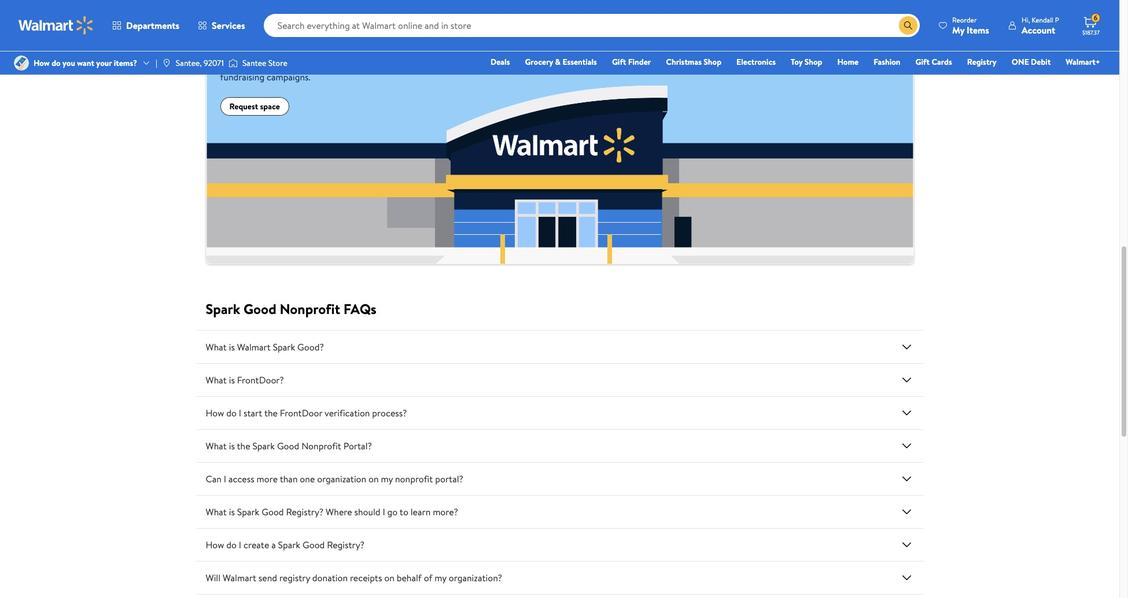 Task type: vqa. For each thing, say whether or not it's contained in the screenshot.
What Is The Spark Good Nonprofit Portal? image
yes



Task type: describe. For each thing, give the bounding box(es) containing it.
shop for christmas shop
[[704, 56, 722, 68]]

christmas shop link
[[661, 56, 727, 68]]

i left start
[[239, 407, 241, 419]]

faqs
[[344, 299, 377, 319]]

will walmart send registry donation receipts on behalf of my organization? image
[[900, 571, 914, 585]]

will
[[206, 572, 220, 584]]

you
[[63, 57, 75, 69]]

walmart+ link
[[1061, 56, 1106, 68]]

the inside we invite community organizations to request the use of our outdoor space for awareness and fundraising campaigns.
[[405, 45, 418, 58]]

what is the spark good nonprofit portal?
[[206, 440, 372, 452]]

help
[[337, 6, 372, 31]]

gift for gift finder
[[612, 56, 626, 68]]

1 horizontal spatial the
[[264, 407, 278, 419]]

1 horizontal spatial my
[[435, 572, 447, 584]]

where
[[326, 506, 352, 518]]

we
[[310, 6, 332, 31]]

of for use
[[236, 58, 244, 71]]

i left go
[[383, 506, 385, 518]]

items?
[[114, 57, 137, 69]]

1 vertical spatial on
[[384, 572, 395, 584]]

i right can
[[224, 473, 226, 485]]

items
[[967, 23, 989, 36]]

one
[[1012, 56, 1029, 68]]

fashion link
[[869, 56, 906, 68]]

0 vertical spatial nonprofit
[[280, 299, 340, 319]]

what is frontdoor? image
[[900, 373, 914, 387]]

how do i create a spark good registry?
[[206, 539, 365, 551]]

grocery & essentials
[[525, 56, 597, 68]]

christmas shop
[[666, 56, 722, 68]]

go
[[387, 506, 398, 518]]

christmas
[[666, 56, 702, 68]]

good up the a
[[262, 506, 284, 518]]

p
[[1055, 15, 1059, 25]]

request space link
[[220, 97, 289, 116]]

grocery & essentials link
[[520, 56, 602, 68]]

home link
[[832, 56, 864, 68]]

good up donation
[[303, 539, 325, 551]]

|
[[156, 57, 157, 69]]

is for frontdoor?
[[229, 374, 235, 386]]

1 horizontal spatial to
[[400, 506, 408, 518]]

verification
[[325, 407, 370, 419]]

$187.37
[[1083, 28, 1100, 36]]

fashion
[[874, 56, 901, 68]]

Search search field
[[264, 14, 920, 37]]

electronics
[[737, 56, 776, 68]]

good up the what is walmart spark good?
[[244, 299, 276, 319]]

and
[[379, 58, 393, 71]]

hi,
[[1022, 15, 1030, 25]]

a
[[271, 539, 276, 551]]

how for how do you want your items?
[[34, 57, 50, 69]]

spark up more at the bottom of the page
[[253, 440, 275, 452]]

access
[[229, 473, 254, 485]]

than
[[280, 473, 298, 485]]

to inside we invite community organizations to request the use of our outdoor space for awareness and fundraising campaigns.
[[362, 45, 370, 58]]

santee,
[[176, 57, 202, 69]]

toy shop link
[[786, 56, 828, 68]]

space inside request space link
[[260, 101, 280, 112]]

gift cards link
[[911, 56, 957, 68]]

what is walmart spark good? image
[[900, 340, 914, 354]]

what for what is spark good registry? where should i go to learn more?
[[206, 506, 227, 518]]

organization?
[[449, 572, 502, 584]]

community
[[259, 45, 304, 58]]

 image for santee store
[[229, 57, 238, 69]]

can i access more than one organization on my nonprofit portal?
[[206, 473, 463, 485]]

spark right the a
[[278, 539, 300, 551]]

walmart image
[[19, 16, 94, 35]]

send
[[259, 572, 277, 584]]

campaigns.
[[267, 71, 311, 83]]

we
[[220, 45, 233, 58]]

spark down access
[[237, 506, 259, 518]]

0 horizontal spatial on
[[369, 473, 379, 485]]

process?
[[372, 407, 407, 419]]

santee
[[242, 57, 266, 69]]

use
[[220, 58, 234, 71]]

essentials
[[563, 56, 597, 68]]

invite
[[235, 45, 257, 58]]

good?
[[297, 341, 324, 353]]

santee, 92071
[[176, 57, 224, 69]]

more?
[[433, 506, 458, 518]]

for
[[322, 58, 333, 71]]

what is the spark good nonprofit portal? image
[[900, 439, 914, 453]]

what is frontdoor?
[[206, 374, 284, 386]]

one
[[300, 473, 315, 485]]

92071
[[204, 57, 224, 69]]

what for what is the spark good nonprofit portal?
[[206, 440, 227, 452]]

what is spark good registry? where should i go to learn more?
[[206, 506, 458, 518]]

more ways we help
[[220, 6, 372, 31]]

organization
[[317, 473, 366, 485]]

1 horizontal spatial registry?
[[327, 539, 365, 551]]

departments
[[126, 19, 179, 32]]

&
[[555, 56, 561, 68]]

services button
[[189, 12, 254, 39]]

spark up the what is walmart spark good?
[[206, 299, 240, 319]]

what is walmart spark good?
[[206, 341, 324, 353]]

electronics link
[[731, 56, 781, 68]]

our
[[247, 58, 260, 71]]

reorder my items
[[952, 15, 989, 36]]

6
[[1094, 13, 1098, 23]]



Task type: locate. For each thing, give the bounding box(es) containing it.
0 vertical spatial my
[[381, 473, 393, 485]]

deals
[[491, 56, 510, 68]]

do left start
[[226, 407, 237, 419]]

1 is from the top
[[229, 341, 235, 353]]

shop right christmas
[[704, 56, 722, 68]]

is for the
[[229, 440, 235, 452]]

1 shop from the left
[[704, 56, 722, 68]]

the up access
[[237, 440, 250, 452]]

nonprofit up good?
[[280, 299, 340, 319]]

0 horizontal spatial of
[[236, 58, 244, 71]]

how do you want your items?
[[34, 57, 137, 69]]

how do i start the frontdoor verification process?
[[206, 407, 407, 419]]

how left start
[[206, 407, 224, 419]]

space
[[297, 58, 320, 71], [260, 101, 280, 112]]

Walmart Site-Wide search field
[[264, 14, 920, 37]]

space right request
[[260, 101, 280, 112]]

 image left you
[[14, 56, 29, 71]]

gift for gift cards
[[916, 56, 930, 68]]

want
[[77, 57, 94, 69]]

2 vertical spatial how
[[206, 539, 224, 551]]

0 horizontal spatial gift
[[612, 56, 626, 68]]

what is spark good registry? where should i go to learn more? image
[[900, 505, 914, 519]]

0 vertical spatial to
[[362, 45, 370, 58]]

how do i start the frontdoor verification process? image
[[900, 406, 914, 420]]

3 what from the top
[[206, 440, 227, 452]]

1 vertical spatial nonprofit
[[302, 440, 341, 452]]

can
[[206, 473, 222, 485]]

create
[[244, 539, 269, 551]]

awareness
[[336, 58, 376, 71]]

to right go
[[400, 506, 408, 518]]

home
[[838, 56, 859, 68]]

toy shop
[[791, 56, 823, 68]]

i left create
[[239, 539, 241, 551]]

1 vertical spatial to
[[400, 506, 408, 518]]

1 gift from the left
[[612, 56, 626, 68]]

the right request in the left top of the page
[[405, 45, 418, 58]]

my left nonprofit
[[381, 473, 393, 485]]

hi, kendall p account
[[1022, 15, 1059, 36]]

can i access more than one organization on my nonprofit portal? image
[[900, 472, 914, 486]]

0 horizontal spatial space
[[260, 101, 280, 112]]

organizations
[[307, 45, 360, 58]]

0 vertical spatial registry?
[[286, 506, 324, 518]]

do for start
[[226, 407, 237, 419]]

search icon image
[[904, 21, 913, 30]]

gift inside the gift finder link
[[612, 56, 626, 68]]

2 horizontal spatial the
[[405, 45, 418, 58]]

space inside we invite community organizations to request the use of our outdoor space for awareness and fundraising campaigns.
[[297, 58, 320, 71]]

of inside we invite community organizations to request the use of our outdoor space for awareness and fundraising campaigns.
[[236, 58, 244, 71]]

frontdoor
[[280, 407, 322, 419]]

on right organization on the bottom of the page
[[369, 473, 379, 485]]

donation
[[312, 572, 348, 584]]

services
[[212, 19, 245, 32]]

how up will
[[206, 539, 224, 551]]

how for how do i start the frontdoor verification process?
[[206, 407, 224, 419]]

the right start
[[264, 407, 278, 419]]

2 gift from the left
[[916, 56, 930, 68]]

spark left good?
[[273, 341, 295, 353]]

1 vertical spatial do
[[226, 407, 237, 419]]

6 $187.37
[[1083, 13, 1100, 36]]

my
[[952, 23, 965, 36]]

spark
[[206, 299, 240, 319], [273, 341, 295, 353], [253, 440, 275, 452], [237, 506, 259, 518], [278, 539, 300, 551]]

spark good nonprofit faqs
[[206, 299, 377, 319]]

1 vertical spatial walmart
[[223, 572, 256, 584]]

2 what from the top
[[206, 374, 227, 386]]

do for want
[[52, 57, 61, 69]]

how for how do i create a spark good registry?
[[206, 539, 224, 551]]

receipts
[[350, 572, 382, 584]]

of right behalf
[[424, 572, 433, 584]]

store
[[268, 57, 287, 69]]

is down access
[[229, 506, 235, 518]]

my right behalf
[[435, 572, 447, 584]]

request
[[372, 45, 403, 58]]

0 horizontal spatial shop
[[704, 56, 722, 68]]

good up than
[[277, 440, 299, 452]]

how left you
[[34, 57, 50, 69]]

1 what from the top
[[206, 341, 227, 353]]

deals link
[[485, 56, 515, 68]]

finder
[[628, 56, 651, 68]]

0 vertical spatial walmart
[[237, 341, 271, 353]]

1 horizontal spatial on
[[384, 572, 395, 584]]

of
[[236, 58, 244, 71], [424, 572, 433, 584]]

 image for santee, 92071
[[162, 58, 171, 68]]

gift finder link
[[607, 56, 656, 68]]

do
[[52, 57, 61, 69], [226, 407, 237, 419], [226, 539, 237, 551]]

0 vertical spatial space
[[297, 58, 320, 71]]

walmart+
[[1066, 56, 1101, 68]]

my
[[381, 473, 393, 485], [435, 572, 447, 584]]

gift cards
[[916, 56, 952, 68]]

frontdoor?
[[237, 374, 284, 386]]

2 vertical spatial the
[[237, 440, 250, 452]]

registry link
[[962, 56, 1002, 68]]

what
[[206, 341, 227, 353], [206, 374, 227, 386], [206, 440, 227, 452], [206, 506, 227, 518]]

registry
[[967, 56, 997, 68]]

nonprofit
[[395, 473, 433, 485]]

gift finder
[[612, 56, 651, 68]]

on left behalf
[[384, 572, 395, 584]]

ways
[[267, 6, 306, 31]]

do for create
[[226, 539, 237, 551]]

1 vertical spatial how
[[206, 407, 224, 419]]

2 horizontal spatial  image
[[229, 57, 238, 69]]

4 what from the top
[[206, 506, 227, 518]]

on
[[369, 473, 379, 485], [384, 572, 395, 584]]

1 horizontal spatial shop
[[805, 56, 823, 68]]

2 is from the top
[[229, 374, 235, 386]]

registry?
[[286, 506, 324, 518], [327, 539, 365, 551]]

do left create
[[226, 539, 237, 551]]

0 vertical spatial of
[[236, 58, 244, 71]]

should
[[354, 506, 381, 518]]

2 shop from the left
[[805, 56, 823, 68]]

gift inside the gift cards link
[[916, 56, 930, 68]]

 image right |
[[162, 58, 171, 68]]

cards
[[932, 56, 952, 68]]

4 is from the top
[[229, 506, 235, 518]]

your
[[96, 57, 112, 69]]

what down can
[[206, 506, 227, 518]]

will walmart send registry donation receipts on behalf of my organization?
[[206, 572, 502, 584]]

3 is from the top
[[229, 440, 235, 452]]

more
[[257, 473, 278, 485]]

1 horizontal spatial of
[[424, 572, 433, 584]]

 image for how do you want your items?
[[14, 56, 29, 71]]

portal?
[[344, 440, 372, 452]]

reorder
[[952, 15, 977, 25]]

registry? down one
[[286, 506, 324, 518]]

is for walmart
[[229, 341, 235, 353]]

 image up fundraising
[[229, 57, 238, 69]]

nonprofit up can i access more than one organization on my nonprofit portal?
[[302, 440, 341, 452]]

what for what is frontdoor?
[[206, 374, 227, 386]]

registry
[[279, 572, 310, 584]]

debit
[[1031, 56, 1051, 68]]

i
[[239, 407, 241, 419], [224, 473, 226, 485], [383, 506, 385, 518], [239, 539, 241, 551]]

we invite community organizations to request the use of our outdoor space for awareness and fundraising campaigns.
[[220, 45, 418, 83]]

1 vertical spatial my
[[435, 572, 447, 584]]

1 horizontal spatial gift
[[916, 56, 930, 68]]

what up can
[[206, 440, 227, 452]]

nonprofit
[[280, 299, 340, 319], [302, 440, 341, 452]]

is left frontdoor?
[[229, 374, 235, 386]]

what for what is walmart spark good?
[[206, 341, 227, 353]]

1 horizontal spatial space
[[297, 58, 320, 71]]

grocery
[[525, 56, 553, 68]]

what left frontdoor?
[[206, 374, 227, 386]]

how
[[34, 57, 50, 69], [206, 407, 224, 419], [206, 539, 224, 551]]

outdoor
[[262, 58, 295, 71]]

0 vertical spatial how
[[34, 57, 50, 69]]

1 vertical spatial the
[[264, 407, 278, 419]]

0 vertical spatial on
[[369, 473, 379, 485]]

more
[[220, 6, 263, 31]]

one debit link
[[1007, 56, 1056, 68]]

0 horizontal spatial my
[[381, 473, 393, 485]]

gift left cards
[[916, 56, 930, 68]]

of for behalf
[[424, 572, 433, 584]]

shop for toy shop
[[805, 56, 823, 68]]

behalf
[[397, 572, 422, 584]]

do left you
[[52, 57, 61, 69]]

gift left finder
[[612, 56, 626, 68]]

walmart up frontdoor?
[[237, 341, 271, 353]]

is
[[229, 341, 235, 353], [229, 374, 235, 386], [229, 440, 235, 452], [229, 506, 235, 518]]

space left for
[[297, 58, 320, 71]]

0 horizontal spatial to
[[362, 45, 370, 58]]

is up access
[[229, 440, 235, 452]]

portal?
[[435, 473, 463, 485]]

santee store
[[242, 57, 287, 69]]

registry? down where
[[327, 539, 365, 551]]

shop right toy
[[805, 56, 823, 68]]

is up the what is frontdoor?
[[229, 341, 235, 353]]

shop
[[704, 56, 722, 68], [805, 56, 823, 68]]

good
[[244, 299, 276, 319], [277, 440, 299, 452], [262, 506, 284, 518], [303, 539, 325, 551]]

what up the what is frontdoor?
[[206, 341, 227, 353]]

0 horizontal spatial registry?
[[286, 506, 324, 518]]

 image
[[14, 56, 29, 71], [229, 57, 238, 69], [162, 58, 171, 68]]

to
[[362, 45, 370, 58], [400, 506, 408, 518]]

is for spark
[[229, 506, 235, 518]]

0 vertical spatial do
[[52, 57, 61, 69]]

0 vertical spatial the
[[405, 45, 418, 58]]

0 horizontal spatial  image
[[14, 56, 29, 71]]

1 vertical spatial space
[[260, 101, 280, 112]]

of left our
[[236, 58, 244, 71]]

how do i create a spark good registry? image
[[900, 538, 914, 552]]

0 horizontal spatial the
[[237, 440, 250, 452]]

2 vertical spatial do
[[226, 539, 237, 551]]

1 vertical spatial of
[[424, 572, 433, 584]]

walmart right will
[[223, 572, 256, 584]]

1 horizontal spatial  image
[[162, 58, 171, 68]]

start
[[244, 407, 262, 419]]

toy
[[791, 56, 803, 68]]

1 vertical spatial registry?
[[327, 539, 365, 551]]

to left request in the left top of the page
[[362, 45, 370, 58]]

account
[[1022, 23, 1056, 36]]

gift
[[612, 56, 626, 68], [916, 56, 930, 68]]



